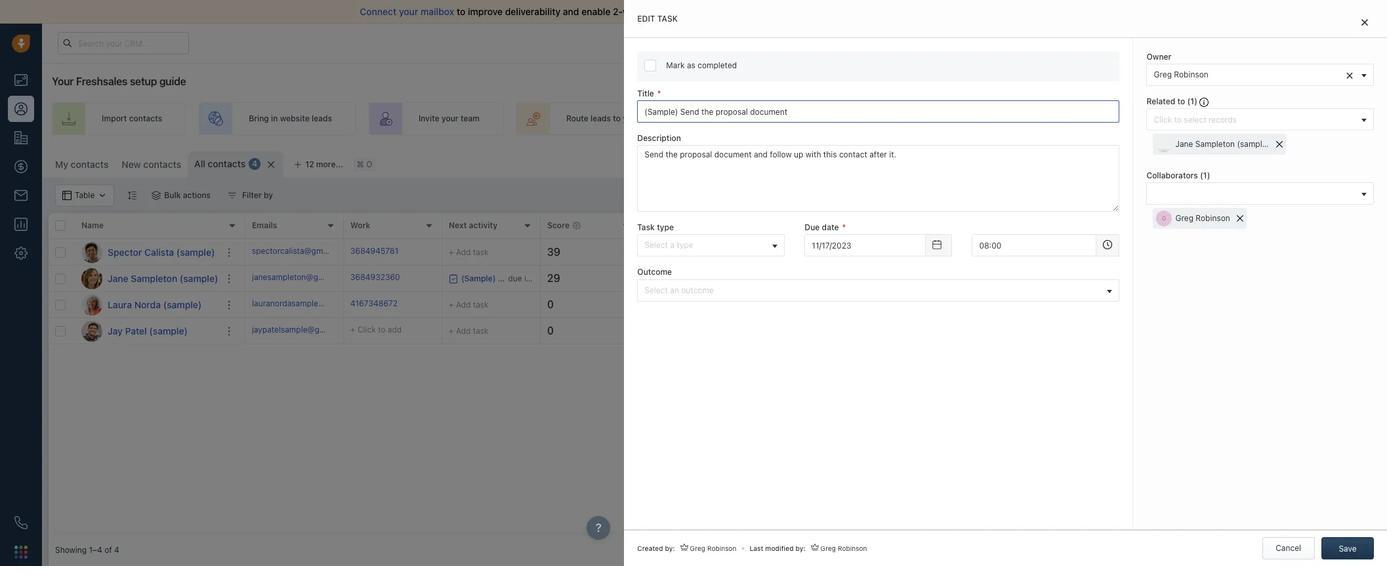 Task type: describe. For each thing, give the bounding box(es) containing it.
showing
[[55, 546, 87, 555]]

3 qualified from the top
[[857, 300, 890, 310]]

by
[[264, 190, 273, 200]]

jaypatelsample@gmail.com
[[252, 325, 353, 335]]

import contacts link
[[52, 102, 186, 135]]

Start typing the details about the task… text field
[[637, 145, 1120, 212]]

add deal
[[1104, 114, 1138, 124]]

emails
[[252, 221, 277, 231]]

enable
[[581, 6, 611, 17]]

to down select an outcome
[[673, 300, 681, 310]]

sampleton inside × tab panel
[[1195, 139, 1235, 149]]

last
[[750, 545, 763, 552]]

to inside route leads to your team link
[[613, 114, 621, 124]]

0 for jaypatelsample@gmail.com
[[547, 325, 554, 337]]

calista
[[144, 246, 174, 258]]

1 sales from the left
[[775, 114, 795, 124]]

set up your sales pipeline link
[[870, 102, 1041, 135]]

title
[[637, 89, 654, 98]]

import contacts button
[[1196, 152, 1281, 174]]

janesampleton@gmail.com 3684932360
[[252, 272, 400, 282]]

3684945781 link
[[350, 245, 398, 259]]

edit
[[637, 14, 655, 24]]

new
[[122, 159, 141, 170]]

add for 39
[[683, 247, 697, 257]]

spectorcalista@gmail.com 3684945781
[[252, 246, 398, 256]]

contacts right "new"
[[143, 159, 181, 170]]

click down 4167348672 link
[[358, 325, 376, 335]]

4167348672 link
[[350, 298, 398, 312]]

+ click to add for 0
[[646, 300, 697, 310]]

3684932360
[[350, 272, 400, 282]]

1 horizontal spatial (
[[1200, 171, 1203, 181]]

task
[[637, 223, 655, 232]]

0 horizontal spatial container_wx8msf4aqz5i3rn1 image
[[449, 274, 458, 283]]

× dialog
[[624, 0, 1387, 566]]

all
[[194, 158, 205, 169]]

description
[[637, 133, 681, 143]]

0 horizontal spatial (
[[1187, 97, 1190, 106]]

1 horizontal spatial 1
[[1203, 171, 1207, 181]]

add for spectorcalista@gmail.com
[[456, 247, 471, 257]]

1–4
[[89, 546, 102, 555]]

0 for lauranordasample@gmail.com
[[547, 299, 554, 310]]

widgetz.io (sample) link
[[941, 274, 1015, 283]]

qualified for 39
[[857, 247, 890, 257]]

select an outcome button
[[637, 279, 1120, 302]]

add for jaypatelsample@gmail.com
[[456, 326, 471, 336]]

sales inside "link"
[[966, 114, 985, 124]]

widgetz.io
[[941, 274, 981, 283]]

related
[[1147, 97, 1175, 106]]

29
[[547, 272, 560, 284]]

bring in website leads link
[[199, 102, 356, 135]]

explore
[[1139, 38, 1168, 48]]

press space to select this row. row containing jay patel (sample)
[[49, 318, 245, 344]]

4 inside all contacts 4
[[252, 159, 257, 169]]

team inside route leads to your team link
[[642, 114, 661, 124]]

l image
[[81, 294, 102, 315]]

acme inc (sample) link
[[941, 300, 1010, 310]]

days
[[1098, 38, 1114, 47]]

click for 39
[[653, 247, 671, 257]]

o
[[366, 160, 372, 170]]

0 horizontal spatial 1
[[1190, 97, 1194, 106]]

bulk actions button
[[143, 184, 219, 207]]

12 more...
[[305, 159, 343, 169]]

explore plans
[[1139, 38, 1190, 48]]

widgetz.io (sample)
[[941, 274, 1015, 283]]

create sales sequence link
[[698, 102, 857, 135]]

(sample) inside laura norda (sample) link
[[163, 299, 202, 310]]

your down title on the top of the page
[[623, 114, 640, 124]]

1 leads from the left
[[312, 114, 332, 124]]

laura norda (sample) link
[[108, 298, 202, 311]]

select for select a type
[[645, 240, 668, 250]]

s image
[[81, 242, 102, 263]]

owner
[[1147, 52, 1171, 62]]

add for lauranordasample@gmail.com
[[456, 300, 471, 309]]

invite your team link
[[369, 102, 503, 135]]

and
[[563, 6, 579, 17]]

work
[[350, 221, 370, 231]]

bulk
[[164, 190, 181, 200]]

jane inside press space to select this row. row
[[108, 273, 128, 284]]

bring
[[249, 114, 269, 124]]

(sample) inside × tab panel
[[1237, 139, 1270, 149]]

jane sampleton (sample) inside press space to select this row. row
[[108, 273, 218, 284]]

click for 29
[[653, 274, 671, 283]]

website
[[280, 114, 309, 124]]

collaborators ( 1 )
[[1147, 171, 1210, 181]]

janesampleton@gmail.com link
[[252, 272, 351, 286]]

filter by button
[[219, 184, 282, 207]]

an
[[670, 285, 679, 295]]

bulk actions
[[164, 190, 211, 200]]

route
[[566, 114, 588, 124]]

my
[[55, 159, 68, 170]]

Title text field
[[637, 100, 1120, 123]]

select a type
[[645, 240, 693, 250]]

what's new image
[[1292, 39, 1301, 49]]

select a type button
[[637, 235, 785, 257]]

next activity
[[449, 221, 498, 231]]

ends
[[1061, 38, 1078, 47]]

press space to select this row. row containing jane sampleton (sample)
[[49, 266, 245, 292]]

3684932360 link
[[350, 272, 400, 286]]

showing 1–4 of 4
[[55, 546, 119, 555]]

activity
[[469, 221, 498, 231]]

mark as completed
[[666, 60, 737, 70]]

acme inc (sample)
[[941, 300, 1010, 310]]

freshsales
[[76, 75, 127, 87]]

(sample) down the techcave (sample) link
[[983, 274, 1015, 283]]

your right invite
[[442, 114, 458, 124]]

route leads to your team link
[[516, 102, 684, 135]]

name
[[81, 221, 104, 231]]

2 + add task from the top
[[449, 300, 489, 309]]

status
[[842, 221, 868, 231]]

laura norda (sample)
[[108, 299, 202, 310]]

your trial ends in 21 days
[[1028, 38, 1114, 47]]

+ add task for spectorcalista@gmail.com 3684945781
[[449, 247, 489, 257]]

inc
[[964, 300, 975, 310]]

import for import contacts link
[[102, 114, 127, 124]]

collaborators
[[1147, 171, 1198, 181]]

task for lauranordasample@gmail.com
[[473, 300, 489, 309]]

created by:
[[637, 545, 675, 552]]

last modified by:
[[750, 545, 806, 552]]

qualified for 29
[[857, 274, 890, 283]]

+ add task for jaypatelsample@gmail.com + click to add
[[449, 326, 489, 336]]

(sample) inside jane sampleton (sample) link
[[180, 273, 218, 284]]

×
[[1346, 67, 1354, 82]]

to inside × tab panel
[[1177, 97, 1185, 106]]

add down 4167348672 link
[[388, 325, 402, 335]]

email
[[676, 6, 699, 17]]

due
[[805, 223, 820, 232]]

to down task type
[[673, 247, 681, 257]]

conversations.
[[702, 6, 765, 17]]

customize table button
[[1099, 152, 1190, 174]]

× tab panel
[[624, 0, 1387, 566]]

lauranordasample@gmail.com link
[[252, 298, 363, 312]]

close image
[[1361, 18, 1368, 26]]

3684945781
[[350, 246, 398, 256]]

send email image
[[1257, 38, 1266, 49]]



Task type: locate. For each thing, give the bounding box(es) containing it.
sales left pipeline at top right
[[966, 114, 985, 124]]

3 + click to add from the top
[[646, 300, 697, 310]]

of
[[665, 6, 674, 17], [104, 546, 112, 555]]

0 horizontal spatial your
[[52, 75, 74, 87]]

1 by: from the left
[[665, 545, 675, 552]]

container_wx8msf4aqz5i3rn1 image inside filter by button
[[228, 191, 237, 200]]

import contacts inside import contacts button
[[1214, 157, 1275, 167]]

date
[[822, 223, 839, 232]]

import
[[102, 114, 127, 124], [1214, 157, 1239, 167]]

(sample) down jane sampleton (sample) link
[[163, 299, 202, 310]]

0 vertical spatial 1
[[1190, 97, 1194, 106]]

+ click to add up outcome
[[646, 247, 697, 257]]

jane sampleton (sample) inside × tab panel
[[1175, 139, 1270, 149]]

1 horizontal spatial 4
[[252, 159, 257, 169]]

of right sync
[[665, 6, 674, 17]]

1 horizontal spatial of
[[665, 6, 674, 17]]

to down 4167348672 link
[[378, 325, 385, 335]]

1 + add task from the top
[[449, 247, 489, 257]]

jane inside × tab panel
[[1175, 139, 1193, 149]]

1 vertical spatial )
[[1207, 171, 1210, 181]]

1 vertical spatial jane sampleton (sample)
[[108, 273, 218, 284]]

sampleton up laura norda (sample)
[[131, 273, 177, 284]]

press space to select this row. row containing laura norda (sample)
[[49, 292, 245, 318]]

0 vertical spatial )
[[1194, 97, 1197, 106]]

jane
[[1175, 139, 1193, 149], [108, 273, 128, 284]]

team up the description
[[642, 114, 661, 124]]

4167348672
[[350, 298, 398, 308]]

a
[[670, 240, 674, 250]]

techcave (sample)
[[941, 247, 1011, 257]]

2 team from the left
[[642, 114, 661, 124]]

1 horizontal spatial jane sampleton (sample)
[[1175, 139, 1270, 149]]

jay patel (sample) link
[[108, 324, 188, 338]]

0 horizontal spatial )
[[1194, 97, 1197, 106]]

2 leads from the left
[[590, 114, 611, 124]]

leads right route
[[590, 114, 611, 124]]

2 0 from the top
[[547, 325, 554, 337]]

(sample) right inc
[[977, 300, 1010, 310]]

press space to select this row. row containing 39
[[245, 239, 1381, 266]]

1 vertical spatial of
[[104, 546, 112, 555]]

container_wx8msf4aqz5i3rn1 image
[[449, 274, 458, 283], [747, 300, 757, 309]]

1 + click to add from the top
[[646, 247, 697, 257]]

cancel
[[1276, 543, 1301, 553]]

add for 0
[[683, 300, 697, 310]]

1 vertical spatial + add task
[[449, 300, 489, 309]]

1 vertical spatial + click to add
[[646, 274, 697, 283]]

import contacts for import contacts link
[[102, 114, 162, 124]]

2 vertical spatial + add task
[[449, 326, 489, 336]]

0 vertical spatial your
[[1028, 38, 1044, 47]]

contacts inside button
[[1241, 157, 1275, 167]]

name row
[[49, 213, 245, 239]]

1 right the related on the top of the page
[[1190, 97, 1194, 106]]

leads right website
[[312, 114, 332, 124]]

+ click to add
[[646, 247, 697, 257], [646, 274, 697, 283], [646, 300, 697, 310]]

-- text field
[[805, 235, 926, 257]]

add up outcome
[[683, 274, 697, 283]]

2 j image from the top
[[81, 321, 102, 342]]

due date
[[805, 223, 839, 232]]

add down outcome
[[683, 300, 697, 310]]

filter by
[[242, 190, 273, 200]]

your for your trial ends in 21 days
[[1028, 38, 1044, 47]]

to right the related on the top of the page
[[1177, 97, 1185, 106]]

actions
[[183, 190, 211, 200]]

task for spectorcalista@gmail.com
[[473, 247, 489, 257]]

import down the click to select records search box
[[1214, 157, 1239, 167]]

+ click to add for 29
[[646, 274, 697, 283]]

import contacts inside import contacts link
[[102, 114, 162, 124]]

1 row group from the left
[[49, 239, 245, 344]]

1 horizontal spatial leads
[[590, 114, 611, 124]]

sales right create at the right of page
[[775, 114, 795, 124]]

connect your mailbox to improve deliverability and enable 2-way sync of email conversations.
[[360, 6, 765, 17]]

click for 0
[[653, 300, 671, 310]]

phone image
[[14, 516, 28, 530]]

norda
[[134, 299, 161, 310]]

my contacts
[[55, 159, 108, 170]]

2 + click to add from the top
[[646, 274, 697, 283]]

1 horizontal spatial sales
[[966, 114, 985, 124]]

created
[[637, 545, 663, 552]]

your left freshsales
[[52, 75, 74, 87]]

jane up laura
[[108, 273, 128, 284]]

sync
[[642, 6, 663, 17]]

( right collaborators on the top right of the page
[[1200, 171, 1203, 181]]

type right a
[[677, 240, 693, 250]]

+ click to add for 39
[[646, 247, 697, 257]]

select for select an outcome
[[645, 285, 668, 295]]

jay
[[108, 325, 123, 336]]

explore plans link
[[1132, 35, 1197, 51]]

None text field
[[972, 235, 1097, 257]]

contacts right the 'my'
[[71, 159, 108, 170]]

press space to select this row. row containing spector calista (sample)
[[49, 239, 245, 266]]

0 vertical spatial 4
[[252, 159, 257, 169]]

outcome
[[681, 285, 714, 295]]

1 vertical spatial import
[[1214, 157, 1239, 167]]

3 + add task from the top
[[449, 326, 489, 336]]

outcome
[[637, 267, 672, 277]]

by: right modified
[[796, 545, 806, 552]]

1 vertical spatial 1
[[1203, 171, 1207, 181]]

cell
[[1033, 239, 1381, 265], [1033, 266, 1381, 291], [1033, 292, 1381, 318], [639, 318, 738, 344], [738, 318, 836, 344], [836, 318, 934, 344], [934, 318, 1033, 344], [1033, 318, 1381, 344]]

0 vertical spatial of
[[665, 6, 674, 17]]

0 vertical spatial j image
[[81, 268, 102, 289]]

1 horizontal spatial team
[[642, 114, 661, 124]]

1 0 from the top
[[547, 299, 554, 310]]

0 vertical spatial in
[[1080, 38, 1086, 47]]

to right the mailbox at the left
[[457, 6, 465, 17]]

1 horizontal spatial import
[[1214, 157, 1239, 167]]

deliverability
[[505, 6, 561, 17]]

0 horizontal spatial team
[[461, 114, 480, 124]]

import contacts down the click to select records search box
[[1214, 157, 1275, 167]]

1 horizontal spatial import contacts
[[1214, 157, 1275, 167]]

0 vertical spatial import contacts
[[102, 114, 162, 124]]

12
[[305, 159, 314, 169]]

1 right collaborators on the top right of the page
[[1203, 171, 1207, 181]]

4 up 'filter by' on the left top of page
[[252, 159, 257, 169]]

your right up at right top
[[947, 114, 964, 124]]

import contacts down 'setup'
[[102, 114, 162, 124]]

0 horizontal spatial jane
[[108, 273, 128, 284]]

by:
[[665, 545, 675, 552], [796, 545, 806, 552]]

1 team from the left
[[461, 114, 480, 124]]

completed
[[698, 60, 737, 70]]

your freshsales setup guide
[[52, 75, 186, 87]]

(sample) inside spector calista (sample) link
[[176, 246, 215, 258]]

) right the related on the top of the page
[[1194, 97, 1197, 106]]

type inside button
[[677, 240, 693, 250]]

Search your CRM... text field
[[58, 32, 189, 54]]

0 horizontal spatial import
[[102, 114, 127, 124]]

( right the related on the top of the page
[[1187, 97, 1190, 106]]

press space to select this row. row
[[49, 239, 245, 266], [245, 239, 1381, 266], [49, 266, 245, 292], [245, 266, 1381, 292], [49, 292, 245, 318], [245, 292, 1381, 318], [49, 318, 245, 344], [245, 318, 1381, 344]]

1 horizontal spatial )
[[1207, 171, 1210, 181]]

sampleton up import contacts button
[[1195, 139, 1235, 149]]

in left 21
[[1080, 38, 1086, 47]]

2 sales from the left
[[966, 114, 985, 124]]

(sample) right calista
[[176, 246, 215, 258]]

jane sampleton (sample) up import contacts button
[[1175, 139, 1270, 149]]

21
[[1088, 38, 1096, 47]]

add for 29
[[683, 274, 697, 283]]

0 vertical spatial (
[[1187, 97, 1190, 106]]

more...
[[316, 159, 343, 169]]

add right a
[[683, 247, 697, 257]]

(sample) up import contacts button
[[1237, 139, 1270, 149]]

2 vertical spatial + click to add
[[646, 300, 697, 310]]

(sample)
[[1237, 139, 1270, 149], [176, 246, 215, 258], [978, 247, 1011, 257], [180, 273, 218, 284], [983, 274, 1015, 283], [163, 299, 202, 310], [977, 300, 1010, 310], [149, 325, 188, 336]]

qualified
[[857, 247, 890, 257], [857, 274, 890, 283], [857, 300, 890, 310]]

1 vertical spatial type
[[677, 240, 693, 250]]

2 by: from the left
[[796, 545, 806, 552]]

1 horizontal spatial sampleton
[[1195, 139, 1235, 149]]

+ add task inside press space to select this row. row
[[449, 247, 489, 257]]

0 horizontal spatial in
[[271, 114, 278, 124]]

bring in website leads
[[249, 114, 332, 124]]

trial
[[1046, 38, 1059, 47]]

2 select from the top
[[645, 285, 668, 295]]

0 vertical spatial jane
[[1175, 139, 1193, 149]]

1 horizontal spatial in
[[1080, 38, 1086, 47]]

(sample) down laura norda (sample) link
[[149, 325, 188, 336]]

jane sampleton (sample) down spector calista (sample) link
[[108, 273, 218, 284]]

contacts down 'setup'
[[129, 114, 162, 124]]

(sample) down spector calista (sample) link
[[180, 273, 218, 284]]

janesampleton@gmail.com
[[252, 272, 351, 282]]

1 vertical spatial 4
[[114, 546, 119, 555]]

+ click to add down an
[[646, 300, 697, 310]]

grid
[[49, 212, 1381, 535]]

score
[[547, 221, 570, 231]]

spector calista (sample) link
[[108, 246, 215, 259]]

your left the mailbox at the left
[[399, 6, 418, 17]]

task for jaypatelsample@gmail.com
[[473, 326, 489, 336]]

tags
[[646, 221, 664, 231]]

0 horizontal spatial of
[[104, 546, 112, 555]]

your for your freshsales setup guide
[[52, 75, 74, 87]]

click down an
[[653, 300, 671, 310]]

1 horizontal spatial your
[[1028, 38, 1044, 47]]

freshworks switcher image
[[14, 546, 28, 559]]

0 vertical spatial jane sampleton (sample)
[[1175, 139, 1270, 149]]

1 select from the top
[[645, 240, 668, 250]]

your inside "link"
[[947, 114, 964, 124]]

1 horizontal spatial type
[[677, 240, 693, 250]]

create
[[747, 114, 773, 124]]

2 vertical spatial qualified
[[857, 300, 890, 310]]

0 horizontal spatial jane sampleton (sample)
[[108, 273, 218, 284]]

setup
[[130, 75, 157, 87]]

0 horizontal spatial 4
[[114, 546, 119, 555]]

set up your sales pipeline
[[920, 114, 1018, 124]]

0 vertical spatial container_wx8msf4aqz5i3rn1 image
[[449, 274, 458, 283]]

by: right created
[[665, 545, 675, 552]]

1 j image from the top
[[81, 268, 102, 289]]

mark
[[666, 60, 685, 70]]

plans
[[1170, 38, 1190, 48]]

contacts down the click to select records search box
[[1241, 157, 1275, 167]]

0 horizontal spatial type
[[657, 223, 674, 232]]

0 horizontal spatial import contacts
[[102, 114, 162, 124]]

) right collaborators on the top right of the page
[[1207, 171, 1210, 181]]

save button
[[1321, 537, 1374, 560]]

save
[[1339, 544, 1357, 554]]

j image left jay
[[81, 321, 102, 342]]

Click to select records search field
[[1151, 113, 1357, 127]]

(sample) up widgetz.io (sample)
[[978, 247, 1011, 257]]

all contacts link
[[194, 157, 246, 171]]

0 vertical spatial + click to add
[[646, 247, 697, 257]]

row group
[[49, 239, 245, 344], [245, 239, 1381, 344]]

0 horizontal spatial sales
[[775, 114, 795, 124]]

task
[[657, 14, 678, 24], [473, 247, 489, 257], [473, 300, 489, 309], [473, 326, 489, 336]]

select
[[645, 240, 668, 250], [645, 285, 668, 295]]

39
[[547, 246, 560, 258]]

j image for jay patel (sample)
[[81, 321, 102, 342]]

⌘ o
[[357, 160, 372, 170]]

spector
[[108, 246, 142, 258]]

edit task
[[637, 14, 678, 24]]

1 horizontal spatial container_wx8msf4aqz5i3rn1 image
[[747, 300, 757, 309]]

0 vertical spatial sampleton
[[1195, 139, 1235, 149]]

1 vertical spatial container_wx8msf4aqz5i3rn1 image
[[747, 300, 757, 309]]

guide
[[159, 75, 186, 87]]

0 vertical spatial type
[[657, 223, 674, 232]]

jay patel (sample)
[[108, 325, 188, 336]]

robinson
[[1174, 70, 1208, 79], [1196, 214, 1230, 223], [780, 247, 815, 257], [780, 274, 815, 283], [780, 300, 815, 310], [707, 545, 737, 552], [838, 545, 867, 552]]

0 vertical spatial qualified
[[857, 247, 890, 257]]

phone element
[[8, 510, 34, 536]]

in
[[1080, 38, 1086, 47], [271, 114, 278, 124]]

1 vertical spatial qualified
[[857, 274, 890, 283]]

import inside button
[[1214, 157, 1239, 167]]

connect your mailbox link
[[360, 6, 457, 17]]

container_wx8msf4aqz5i3rn1 image inside the bulk actions button
[[152, 191, 161, 200]]

1 qualified from the top
[[857, 247, 890, 257]]

row group containing 39
[[245, 239, 1381, 344]]

+ add task
[[449, 247, 489, 257], [449, 300, 489, 309], [449, 326, 489, 336]]

acme
[[941, 300, 962, 310]]

type up "select a type"
[[657, 223, 674, 232]]

1 horizontal spatial jane
[[1175, 139, 1193, 149]]

of right 1–4
[[104, 546, 112, 555]]

1 vertical spatial in
[[271, 114, 278, 124]]

sampleton
[[1195, 139, 1235, 149], [131, 273, 177, 284]]

(sample) inside jay patel (sample) 'link'
[[149, 325, 188, 336]]

sampleton inside press space to select this row. row
[[131, 273, 177, 284]]

new contacts button
[[115, 152, 188, 178], [122, 159, 181, 170]]

1
[[1190, 97, 1194, 106], [1203, 171, 1207, 181]]

1 vertical spatial your
[[52, 75, 74, 87]]

to right route
[[613, 114, 621, 124]]

in inside the bring in website leads link
[[271, 114, 278, 124]]

pipeline
[[988, 114, 1018, 124]]

1 vertical spatial jane
[[108, 273, 128, 284]]

create sales sequence
[[747, 114, 834, 124]]

1 vertical spatial import contacts
[[1214, 157, 1275, 167]]

1 vertical spatial (
[[1200, 171, 1203, 181]]

12 more... button
[[287, 156, 350, 174]]

add inside press space to select this row. row
[[456, 247, 471, 257]]

container_wx8msf4aqz5i3rn1 image
[[152, 191, 161, 200], [228, 191, 237, 200], [747, 248, 757, 257], [747, 274, 757, 283]]

select down outcome
[[645, 285, 668, 295]]

j image down s image
[[81, 268, 102, 289]]

1 vertical spatial select
[[645, 285, 668, 295]]

modified
[[765, 545, 794, 552]]

your left trial
[[1028, 38, 1044, 47]]

click up outcome
[[653, 247, 671, 257]]

team right invite
[[461, 114, 480, 124]]

1 vertical spatial j image
[[81, 321, 102, 342]]

1 vertical spatial 0
[[547, 325, 554, 337]]

4 right 1–4
[[114, 546, 119, 555]]

0 vertical spatial + add task
[[449, 247, 489, 257]]

row group containing spector calista (sample)
[[49, 239, 245, 344]]

2 qualified from the top
[[857, 274, 890, 283]]

import contacts for import contacts button
[[1214, 157, 1275, 167]]

click up an
[[653, 274, 671, 283]]

contacts right all
[[208, 158, 246, 169]]

0 vertical spatial select
[[645, 240, 668, 250]]

1 vertical spatial sampleton
[[131, 273, 177, 284]]

jaypatelsample@gmail.com link
[[252, 324, 353, 338]]

import down your freshsales setup guide
[[102, 114, 127, 124]]

import for import contacts button
[[1214, 157, 1239, 167]]

0 vertical spatial 0
[[547, 299, 554, 310]]

1 horizontal spatial by:
[[796, 545, 806, 552]]

j image for jane sampleton (sample)
[[81, 268, 102, 289]]

+ click to add up an
[[646, 274, 697, 283]]

select left a
[[645, 240, 668, 250]]

in right bring
[[271, 114, 278, 124]]

0 horizontal spatial sampleton
[[131, 273, 177, 284]]

connect
[[360, 6, 397, 17]]

j image
[[81, 268, 102, 289], [81, 321, 102, 342]]

team inside invite your team link
[[461, 114, 480, 124]]

0 horizontal spatial by:
[[665, 545, 675, 552]]

2 row group from the left
[[245, 239, 1381, 344]]

deal
[[1121, 114, 1138, 124]]

grid containing 39
[[49, 212, 1381, 535]]

task inside press space to select this row. row
[[473, 247, 489, 257]]

way
[[623, 6, 640, 17]]

0 horizontal spatial leads
[[312, 114, 332, 124]]

0 vertical spatial import
[[102, 114, 127, 124]]

to up select an outcome
[[673, 274, 681, 283]]

press space to select this row. row containing 29
[[245, 266, 1381, 292]]

filter
[[242, 190, 262, 200]]

jane up the table
[[1175, 139, 1193, 149]]

task inside × tab panel
[[657, 14, 678, 24]]



Task type: vqa. For each thing, say whether or not it's contained in the screenshot.
bottom the Jane
yes



